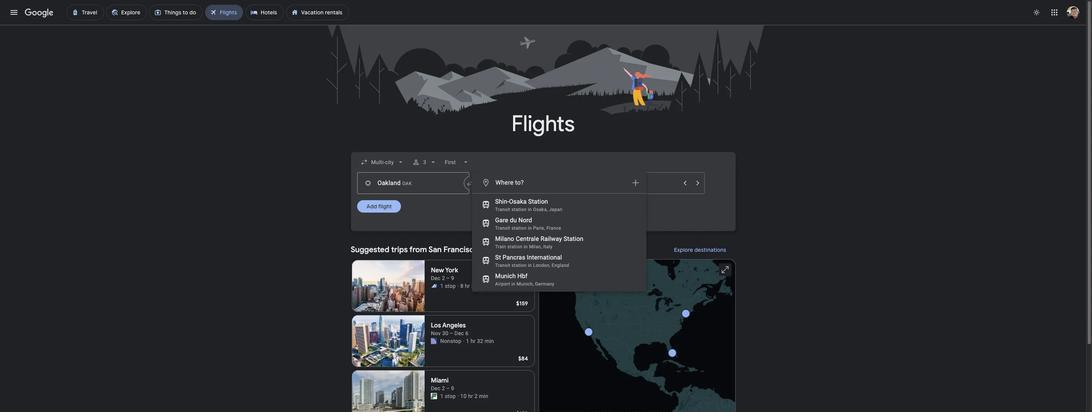 Task type: locate. For each thing, give the bounding box(es) containing it.
 image
[[458, 282, 459, 290], [463, 337, 465, 345], [458, 392, 459, 400]]

station up osaka,
[[529, 198, 548, 205]]

in for international
[[528, 263, 532, 268]]

1 for miami
[[441, 393, 444, 399]]

1 dec from the top
[[431, 275, 441, 281]]

1 vertical spatial 1 stop
[[441, 393, 456, 399]]

in inside munich hbf airport in munich, germany
[[512, 281, 516, 287]]

0 vertical spatial stop
[[445, 283, 456, 289]]

2 transit from the top
[[496, 225, 511, 231]]

hr for new york
[[465, 283, 470, 289]]

0 vertical spatial 2 – 9
[[442, 275, 454, 281]]

station inside st pancras international transit station in london, england
[[512, 263, 527, 268]]

1 vertical spatial stop
[[445, 393, 456, 399]]

transit for shin-
[[496, 207, 511, 212]]

trips
[[391, 245, 408, 255]]

in for station
[[528, 207, 532, 212]]

station for du
[[512, 225, 527, 231]]

2 – 9 inside new york dec 2 – 9
[[442, 275, 454, 281]]

min right 38
[[479, 283, 489, 289]]

st
[[496, 254, 501, 261]]

add flight button
[[357, 200, 401, 213]]

hr
[[465, 283, 470, 289], [471, 338, 476, 344], [468, 393, 473, 399]]

station up pancras
[[508, 244, 523, 250]]

in down nord
[[528, 225, 532, 231]]

in inside gare du nord transit station in paris, france
[[528, 225, 532, 231]]

2 stop from the top
[[445, 393, 456, 399]]

1 hr 32 min
[[466, 338, 494, 344]]

2 dec from the top
[[431, 385, 441, 392]]

2 – 9 down miami
[[442, 385, 454, 392]]

3 transit from the top
[[496, 263, 511, 268]]

dec inside miami dec 2 – 9
[[431, 385, 441, 392]]

0 vertical spatial transit
[[496, 207, 511, 212]]

transit inside gare du nord transit station in paris, france
[[496, 225, 511, 231]]

dec
[[431, 275, 441, 281], [431, 385, 441, 392]]

10
[[461, 393, 467, 399]]

1 stop for york
[[441, 283, 456, 289]]

in
[[528, 207, 532, 212], [528, 225, 532, 231], [524, 244, 528, 250], [528, 263, 532, 268], [512, 281, 516, 287]]

1 vertical spatial dec
[[431, 385, 441, 392]]

station
[[529, 198, 548, 205], [564, 235, 584, 243]]

1 stop
[[441, 283, 456, 289], [441, 393, 456, 399]]

munich,
[[517, 281, 534, 287]]

1 down 6
[[466, 338, 469, 344]]

in inside shin-osaka station transit station in osaka, japan
[[528, 207, 532, 212]]

munich hbf airport in munich, germany
[[496, 272, 555, 287]]

list box
[[472, 194, 647, 292]]

0 vertical spatial dec
[[431, 275, 441, 281]]

explore destinations
[[674, 246, 727, 253]]

Departure text field
[[610, 173, 679, 194]]

station for osaka
[[512, 207, 527, 212]]

from
[[410, 245, 427, 255]]

dec up frontier icon
[[431, 385, 441, 392]]

du
[[510, 217, 517, 224]]

1 vertical spatial hr
[[471, 338, 476, 344]]

0 vertical spatial station
[[529, 198, 548, 205]]

gare
[[496, 217, 509, 224]]

dec inside new york dec 2 – 9
[[431, 275, 441, 281]]

0 vertical spatial 1 stop
[[441, 283, 456, 289]]

1 for new
[[441, 283, 444, 289]]

1 vertical spatial station
[[564, 235, 584, 243]]

in for nord
[[528, 225, 532, 231]]

paris,
[[533, 225, 546, 231]]

2 vertical spatial 1
[[441, 393, 444, 399]]

0 vertical spatial min
[[479, 283, 489, 289]]

min right 2
[[479, 393, 489, 399]]

1 2 – 9 from the top
[[442, 275, 454, 281]]

international
[[527, 254, 562, 261]]

list box containing shin-osaka station
[[472, 194, 647, 292]]

2 1 stop from the top
[[441, 393, 456, 399]]

Flight search field
[[345, 152, 742, 292]]

pancras
[[503, 254, 526, 261]]

1 transit from the top
[[496, 207, 511, 212]]

miami dec 2 – 9
[[431, 377, 454, 392]]

london,
[[533, 263, 551, 268]]

152 US dollars text field
[[517, 410, 528, 412]]

hr right 8
[[465, 283, 470, 289]]

hbf
[[518, 272, 528, 280]]

suggested trips from san francisco
[[351, 245, 479, 255]]

transit inside shin-osaka station transit station in osaka, japan
[[496, 207, 511, 212]]

 image left 8
[[458, 282, 459, 290]]

suggested trips from san francisco region
[[351, 241, 736, 412]]

in down the centrale
[[524, 244, 528, 250]]

min
[[479, 283, 489, 289], [485, 338, 494, 344], [479, 393, 489, 399]]

nord
[[519, 217, 532, 224]]

2 vertical spatial hr
[[468, 393, 473, 399]]

hr for los angeles
[[471, 338, 476, 344]]

1 vertical spatial 2 – 9
[[442, 385, 454, 392]]

stop left 8
[[445, 283, 456, 289]]

2 2 – 9 from the top
[[442, 385, 454, 392]]

station down gare du nord option on the bottom of page
[[564, 235, 584, 243]]

station down pancras
[[512, 263, 527, 268]]

germany
[[535, 281, 555, 287]]

2 – 9
[[442, 275, 454, 281], [442, 385, 454, 392]]

0 vertical spatial hr
[[465, 283, 470, 289]]

transit
[[496, 207, 511, 212], [496, 225, 511, 231], [496, 263, 511, 268]]

transit down st
[[496, 263, 511, 268]]

2 vertical spatial min
[[479, 393, 489, 399]]

transit down shin-
[[496, 207, 511, 212]]

159 US dollars text field
[[517, 300, 528, 307]]

0 horizontal spatial station
[[529, 198, 548, 205]]

1 stop for dec
[[441, 393, 456, 399]]

transit down the gare
[[496, 225, 511, 231]]

where to?
[[496, 179, 524, 186]]

$159
[[517, 300, 528, 307]]

station down the 'du'
[[512, 225, 527, 231]]

 image right nonstop
[[463, 337, 465, 345]]

dec up frontier and spirit 'icon'
[[431, 275, 441, 281]]

10 hr 2 min
[[461, 393, 489, 399]]

shin-
[[496, 198, 509, 205]]

add
[[367, 203, 377, 210]]

suggested
[[351, 245, 390, 255]]

where
[[496, 179, 514, 186]]

in left osaka,
[[528, 207, 532, 212]]

min right 32
[[485, 338, 494, 344]]

england
[[552, 263, 570, 268]]

1 right frontier and spirit 'icon'
[[441, 283, 444, 289]]

1 vertical spatial  image
[[463, 337, 465, 345]]

in right "airport"
[[512, 281, 516, 287]]

1 vertical spatial transit
[[496, 225, 511, 231]]

transit inside st pancras international transit station in london, england
[[496, 263, 511, 268]]

station down osaka
[[512, 207, 527, 212]]

None text field
[[357, 172, 470, 194]]

1
[[441, 283, 444, 289], [466, 338, 469, 344], [441, 393, 444, 399]]

2 – 9 inside miami dec 2 – 9
[[442, 385, 454, 392]]

1 stop down miami dec 2 – 9
[[441, 393, 456, 399]]

station inside shin-osaka station transit station in osaka, japan
[[512, 207, 527, 212]]

station inside gare du nord transit station in paris, france
[[512, 225, 527, 231]]

1 stop down new york dec 2 – 9
[[441, 283, 456, 289]]

stop left 10
[[445, 393, 456, 399]]

station inside milano centrale railway station train station in milan, italy
[[564, 235, 584, 243]]

hr left 2
[[468, 393, 473, 399]]

hr for miami
[[468, 393, 473, 399]]

None field
[[357, 155, 408, 169], [442, 155, 473, 169], [357, 155, 408, 169], [442, 155, 473, 169]]

san
[[429, 245, 442, 255]]

2 – 9 down the york
[[442, 275, 454, 281]]

1 vertical spatial min
[[485, 338, 494, 344]]

los
[[431, 322, 441, 329]]

change appearance image
[[1028, 3, 1047, 22]]

2 vertical spatial transit
[[496, 263, 511, 268]]

angeles
[[443, 322, 466, 329]]

1 right frontier icon
[[441, 393, 444, 399]]

hr left 32
[[471, 338, 476, 344]]

frontier and spirit image
[[431, 283, 437, 289]]

 image left 10
[[458, 392, 459, 400]]

frontier image
[[431, 393, 437, 399]]

gare du nord transit station in paris, france
[[496, 217, 562, 231]]

enter your destination dialog
[[472, 172, 647, 292]]

station
[[512, 207, 527, 212], [512, 225, 527, 231], [508, 244, 523, 250], [512, 263, 527, 268]]

osaka
[[509, 198, 527, 205]]

1 stop from the top
[[445, 283, 456, 289]]

0 vertical spatial  image
[[458, 282, 459, 290]]

1 1 stop from the top
[[441, 283, 456, 289]]

0 vertical spatial 1
[[441, 283, 444, 289]]

nonstop
[[441, 338, 462, 344]]

in left london,
[[528, 263, 532, 268]]

32
[[477, 338, 484, 344]]

stop
[[445, 283, 456, 289], [445, 393, 456, 399]]

1 horizontal spatial station
[[564, 235, 584, 243]]

2 vertical spatial  image
[[458, 392, 459, 400]]

in inside st pancras international transit station in london, england
[[528, 263, 532, 268]]



Task type: describe. For each thing, give the bounding box(es) containing it.
to?
[[515, 179, 524, 186]]

8 hr 38 min
[[461, 283, 489, 289]]

main menu image
[[9, 8, 19, 17]]

new york dec 2 – 9
[[431, 267, 458, 281]]

1 vertical spatial 1
[[466, 338, 469, 344]]

milano centrale railway station option
[[472, 233, 647, 251]]

min for miami
[[479, 393, 489, 399]]

st pancras international option
[[472, 251, 647, 270]]

destinations
[[695, 246, 727, 253]]

min for new york
[[479, 283, 489, 289]]

84 US dollars text field
[[519, 355, 528, 362]]

3
[[423, 159, 426, 165]]

explore destinations button
[[665, 241, 736, 259]]

station inside milano centrale railway station train station in milan, italy
[[508, 244, 523, 250]]

japan
[[549, 207, 563, 212]]

milano
[[496, 235, 515, 243]]

nov
[[431, 330, 441, 336]]

none text field inside flight search box
[[357, 172, 470, 194]]

 image for los angeles
[[463, 337, 465, 345]]

6
[[466, 330, 469, 336]]

Where else? text field
[[496, 173, 627, 192]]

30 – dec
[[442, 330, 464, 336]]

italy
[[544, 244, 553, 250]]

osaka,
[[533, 207, 548, 212]]

38
[[472, 283, 478, 289]]

3 button
[[409, 153, 440, 172]]

railway
[[541, 235, 562, 243]]

flight
[[378, 203, 392, 210]]

st pancras international transit station in london, england
[[496, 254, 570, 268]]

milano centrale railway station train station in milan, italy
[[496, 235, 584, 250]]

 image for new york
[[458, 282, 459, 290]]

station inside shin-osaka station transit station in osaka, japan
[[529, 198, 548, 205]]

stop for york
[[445, 283, 456, 289]]

station for pancras
[[512, 263, 527, 268]]

miami
[[431, 377, 449, 385]]

add flight
[[367, 203, 392, 210]]

8
[[461, 283, 464, 289]]

flights
[[512, 110, 575, 138]]

destination, select multiple airports image
[[631, 178, 641, 187]]

los angeles nov 30 – dec 6
[[431, 322, 469, 336]]

search
[[540, 227, 558, 234]]

explore
[[674, 246, 694, 253]]

list box inside flight search box
[[472, 194, 647, 292]]

france
[[547, 225, 562, 231]]

shin-osaka station option
[[472, 196, 647, 214]]

$84
[[519, 355, 528, 362]]

munich
[[496, 272, 516, 280]]

new
[[431, 267, 444, 274]]

train
[[496, 244, 506, 250]]

transit for st
[[496, 263, 511, 268]]

min for los angeles
[[485, 338, 494, 344]]

in inside milano centrale railway station train station in milan, italy
[[524, 244, 528, 250]]

transit for gare
[[496, 225, 511, 231]]

 image for miami
[[458, 392, 459, 400]]

munich hbf option
[[472, 270, 647, 289]]

2
[[475, 393, 478, 399]]

francisco
[[444, 245, 479, 255]]

centrale
[[516, 235, 539, 243]]

gare du nord option
[[472, 214, 647, 233]]

united image
[[431, 338, 437, 344]]

milan,
[[529, 244, 542, 250]]

search button
[[523, 223, 564, 238]]

stop for dec
[[445, 393, 456, 399]]

airport
[[496, 281, 511, 287]]

york
[[446, 267, 458, 274]]

shin-osaka station transit station in osaka, japan
[[496, 198, 563, 212]]



Task type: vqa. For each thing, say whether or not it's contained in the screenshot.
topmost THE TO
no



